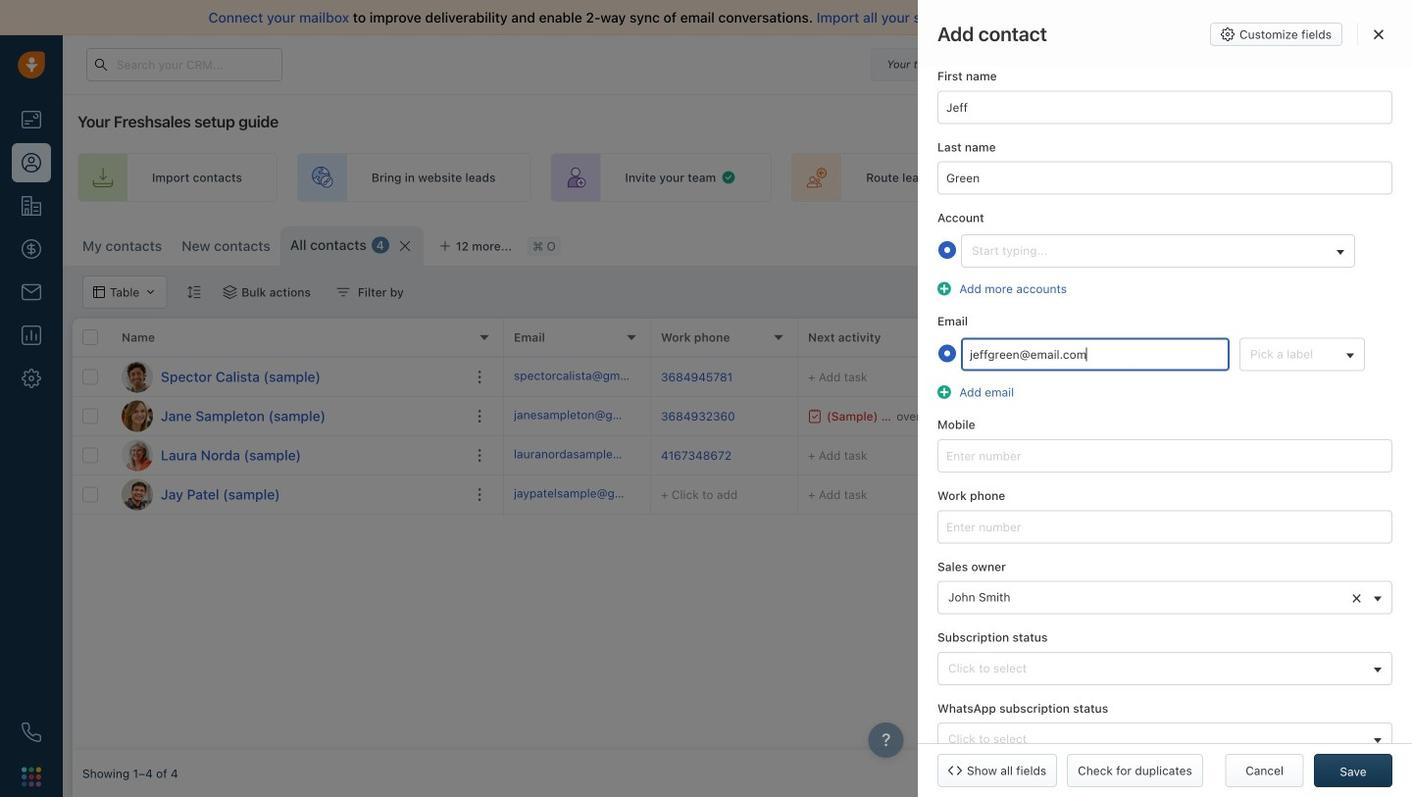 Task type: vqa. For each thing, say whether or not it's contained in the screenshot.
"column header"
no



Task type: locate. For each thing, give the bounding box(es) containing it.
send email image
[[1229, 59, 1243, 71]]

j image down l image
[[122, 479, 153, 511]]

Start typing... email field
[[961, 338, 1230, 371]]

close image
[[1374, 29, 1384, 40]]

1 vertical spatial j image
[[122, 479, 153, 511]]

1 enter number text field from the top
[[938, 439, 1393, 473]]

dialog
[[918, 0, 1413, 798]]

1 vertical spatial start typing... text field
[[938, 161, 1393, 195]]

0 vertical spatial start typing... text field
[[938, 91, 1393, 124]]

cell
[[1387, 358, 1413, 396], [1093, 397, 1240, 436], [1240, 397, 1387, 436], [1387, 397, 1413, 436]]

grid
[[73, 319, 1413, 751]]

Search your CRM... text field
[[86, 48, 283, 81]]

j image down s icon
[[122, 401, 153, 432]]

2 start typing... text field from the top
[[938, 161, 1393, 195]]

freshworks switcher image
[[22, 767, 41, 787]]

0 vertical spatial enter number text field
[[938, 439, 1393, 473]]

1 j image from the top
[[122, 401, 153, 432]]

2 vertical spatial container_wx8msf4aqz5i3rn1 image
[[336, 285, 350, 299]]

j image
[[122, 401, 153, 432], [122, 479, 153, 511]]

1 vertical spatial enter number text field
[[938, 510, 1393, 544]]

container_wx8msf4aqz5i3rn1 image
[[721, 170, 737, 185], [995, 236, 1009, 250], [336, 285, 350, 299]]

phone image
[[22, 723, 41, 743]]

row group
[[73, 358, 504, 515], [504, 358, 1413, 515]]

l image
[[122, 440, 153, 471]]

container_wx8msf4aqz5i3rn1 image
[[223, 285, 237, 299], [1255, 370, 1269, 384], [808, 410, 822, 423], [1255, 449, 1269, 463]]

Enter number text field
[[938, 439, 1393, 473], [938, 510, 1393, 544]]

phone element
[[12, 713, 51, 752]]

Start typing... text field
[[938, 91, 1393, 124], [938, 161, 1393, 195]]

2 horizontal spatial container_wx8msf4aqz5i3rn1 image
[[995, 236, 1009, 250]]

row
[[73, 319, 504, 358]]

0 vertical spatial j image
[[122, 401, 153, 432]]

press space to select this row. row
[[73, 358, 504, 397], [504, 358, 1413, 397], [73, 397, 504, 437], [504, 397, 1413, 437], [73, 437, 504, 476], [504, 437, 1413, 476], [73, 476, 504, 515], [504, 476, 1413, 515]]

1 horizontal spatial container_wx8msf4aqz5i3rn1 image
[[721, 170, 737, 185]]



Task type: describe. For each thing, give the bounding box(es) containing it.
2 row group from the left
[[504, 358, 1413, 515]]

s image
[[122, 362, 153, 393]]

2 enter number text field from the top
[[938, 510, 1393, 544]]

1 start typing... text field from the top
[[938, 91, 1393, 124]]

1 row group from the left
[[73, 358, 504, 515]]

1 vertical spatial container_wx8msf4aqz5i3rn1 image
[[995, 236, 1009, 250]]

what's new image
[[1272, 57, 1286, 71]]

0 vertical spatial container_wx8msf4aqz5i3rn1 image
[[721, 170, 737, 185]]

2 j image from the top
[[122, 479, 153, 511]]

0 horizontal spatial container_wx8msf4aqz5i3rn1 image
[[336, 285, 350, 299]]



